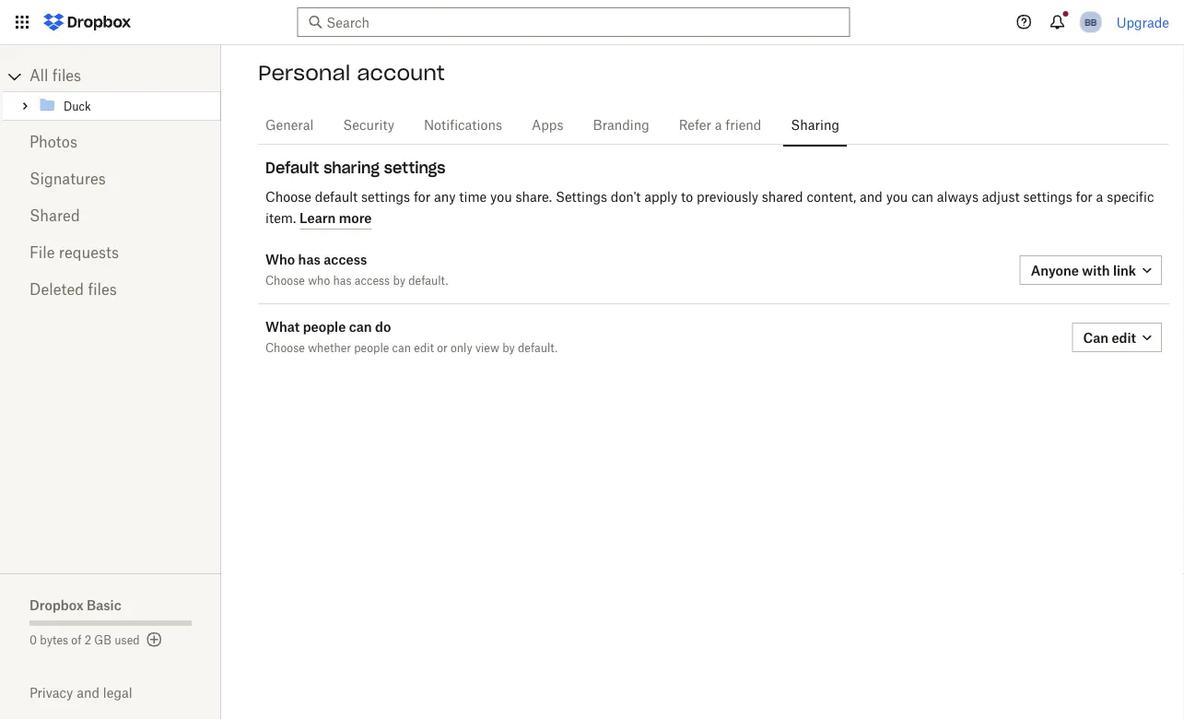 Task type: describe. For each thing, give the bounding box(es) containing it.
view
[[476, 343, 500, 355]]

basic
[[87, 597, 121, 613]]

0 bytes of 2 gb used
[[30, 635, 140, 646]]

dropbox basic
[[30, 597, 121, 613]]

link
[[1114, 262, 1137, 278]]

gb
[[94, 635, 112, 646]]

1 vertical spatial has
[[333, 276, 352, 287]]

default
[[315, 191, 358, 204]]

time
[[460, 191, 487, 204]]

shared
[[30, 209, 80, 224]]

notifications tab
[[417, 103, 510, 148]]

deleted files link
[[30, 272, 192, 309]]

upgrade
[[1117, 14, 1170, 30]]

legal
[[103, 685, 132, 701]]

what
[[266, 319, 300, 335]]

notifications
[[424, 119, 503, 132]]

sharing
[[324, 158, 380, 177]]

duck link
[[38, 95, 218, 117]]

general
[[266, 119, 314, 132]]

0 horizontal spatial has
[[298, 252, 321, 267]]

bb
[[1085, 16, 1097, 28]]

anyone with link
[[1032, 262, 1137, 278]]

apps
[[532, 119, 564, 132]]

deleted files
[[30, 283, 117, 298]]

file requests link
[[30, 235, 192, 272]]

account
[[357, 60, 445, 86]]

previously
[[697, 191, 759, 204]]

dropbox
[[30, 597, 84, 613]]

requests
[[59, 246, 119, 261]]

only
[[451, 343, 473, 355]]

whether
[[308, 343, 351, 355]]

2 you from the left
[[887, 191, 909, 204]]

1 for from the left
[[414, 191, 431, 204]]

settings for default
[[361, 191, 410, 204]]

item.
[[266, 213, 296, 225]]

refer a friend tab
[[672, 103, 769, 148]]

choose inside "what people can do choose whether people can edit or only view by default."
[[266, 343, 305, 355]]

specific
[[1108, 191, 1155, 204]]

used
[[115, 635, 140, 646]]

by inside who has access choose who has access by default.
[[393, 276, 406, 287]]

0 vertical spatial people
[[303, 319, 346, 335]]

who
[[266, 252, 295, 267]]

default. inside who has access choose who has access by default.
[[409, 276, 449, 287]]

signatures link
[[30, 161, 192, 198]]

bytes
[[40, 635, 68, 646]]

or
[[437, 343, 448, 355]]

can edit button
[[1073, 323, 1163, 352]]

learn
[[300, 210, 336, 226]]

0
[[30, 635, 37, 646]]

1 vertical spatial can
[[349, 319, 372, 335]]

with
[[1083, 262, 1111, 278]]

2 for from the left
[[1077, 191, 1093, 204]]

2 vertical spatial can
[[392, 343, 411, 355]]

who
[[308, 276, 330, 287]]

all files link
[[30, 62, 221, 91]]

all files
[[30, 69, 81, 84]]

to
[[681, 191, 694, 204]]

bb button
[[1077, 7, 1106, 37]]

refer a friend
[[679, 119, 762, 132]]

share.
[[516, 191, 552, 204]]

refer
[[679, 119, 712, 132]]

signatures
[[30, 172, 106, 187]]

security tab
[[336, 103, 402, 148]]

shared
[[762, 191, 804, 204]]

can
[[1084, 330, 1109, 345]]

always
[[938, 191, 979, 204]]

more
[[339, 210, 372, 226]]

by inside "what people can do choose whether people can edit or only view by default."
[[503, 343, 515, 355]]

all files tree
[[3, 62, 221, 121]]

1 horizontal spatial people
[[354, 343, 389, 355]]

deleted
[[30, 283, 84, 298]]

2
[[85, 635, 91, 646]]

security
[[343, 119, 395, 132]]



Task type: vqa. For each thing, say whether or not it's contained in the screenshot.
'started'
no



Task type: locate. For each thing, give the bounding box(es) containing it.
photos link
[[30, 124, 192, 161]]

duck
[[64, 101, 91, 112]]

you
[[491, 191, 512, 204], [887, 191, 909, 204]]

default. right view
[[518, 343, 558, 355]]

has up who
[[298, 252, 321, 267]]

1 horizontal spatial a
[[1097, 191, 1104, 204]]

1 horizontal spatial files
[[88, 283, 117, 298]]

edit left or
[[414, 343, 434, 355]]

2 choose from the top
[[266, 276, 305, 287]]

upgrade link
[[1117, 14, 1170, 30]]

0 vertical spatial has
[[298, 252, 321, 267]]

files for deleted files
[[88, 283, 117, 298]]

what people can do choose whether people can edit or only view by default.
[[266, 319, 558, 355]]

0 horizontal spatial can
[[349, 319, 372, 335]]

don't
[[611, 191, 641, 204]]

any
[[434, 191, 456, 204]]

learn more
[[300, 210, 372, 226]]

branding
[[593, 119, 650, 132]]

edit
[[1112, 330, 1137, 345], [414, 343, 434, 355]]

1 horizontal spatial and
[[860, 191, 883, 204]]

0 vertical spatial and
[[860, 191, 883, 204]]

1 horizontal spatial can
[[392, 343, 411, 355]]

2 vertical spatial choose
[[266, 343, 305, 355]]

access up who
[[324, 252, 367, 267]]

content,
[[807, 191, 857, 204]]

0 horizontal spatial for
[[414, 191, 431, 204]]

personal
[[258, 60, 351, 86]]

of
[[71, 635, 82, 646]]

by right view
[[503, 343, 515, 355]]

friend
[[726, 119, 762, 132]]

1 you from the left
[[491, 191, 512, 204]]

choose down who
[[266, 276, 305, 287]]

and left 'legal'
[[77, 685, 100, 701]]

settings up any
[[384, 158, 446, 177]]

for left specific in the right of the page
[[1077, 191, 1093, 204]]

photos
[[30, 136, 77, 150]]

adjust
[[983, 191, 1020, 204]]

apply
[[645, 191, 678, 204]]

by
[[393, 276, 406, 287], [503, 343, 515, 355]]

file requests
[[30, 246, 119, 261]]

tab list containing general
[[258, 101, 1170, 148]]

0 vertical spatial choose
[[266, 191, 312, 204]]

do
[[375, 319, 391, 335]]

branding tab
[[586, 103, 657, 148]]

a right refer at the right top
[[715, 119, 722, 132]]

choose
[[266, 191, 312, 204], [266, 276, 305, 287], [266, 343, 305, 355]]

general tab
[[258, 103, 321, 148]]

1 vertical spatial access
[[355, 276, 390, 287]]

0 horizontal spatial a
[[715, 119, 722, 132]]

you left always
[[887, 191, 909, 204]]

privacy
[[30, 685, 73, 701]]

choose inside who has access choose who has access by default.
[[266, 276, 305, 287]]

1 vertical spatial by
[[503, 343, 515, 355]]

for
[[414, 191, 431, 204], [1077, 191, 1093, 204]]

0 horizontal spatial you
[[491, 191, 512, 204]]

all
[[30, 69, 48, 84]]

a
[[715, 119, 722, 132], [1097, 191, 1104, 204]]

global header element
[[0, 0, 1185, 45]]

learn more button
[[300, 207, 372, 230]]

default. up "what people can do choose whether people can edit or only view by default."
[[409, 276, 449, 287]]

0 vertical spatial by
[[393, 276, 406, 287]]

and inside choose default settings for any time you share. settings don't apply to previously shared content, and you can always adjust settings for a specific item.
[[860, 191, 883, 204]]

0 horizontal spatial edit
[[414, 343, 434, 355]]

settings for sharing
[[384, 158, 446, 177]]

0 horizontal spatial by
[[393, 276, 406, 287]]

can
[[912, 191, 934, 204], [349, 319, 372, 335], [392, 343, 411, 355]]

default.
[[409, 276, 449, 287], [518, 343, 558, 355]]

0 horizontal spatial files
[[52, 69, 81, 84]]

0 vertical spatial can
[[912, 191, 934, 204]]

has
[[298, 252, 321, 267], [333, 276, 352, 287]]

1 vertical spatial people
[[354, 343, 389, 355]]

files down the file requests link at the top
[[88, 283, 117, 298]]

get more space image
[[144, 629, 166, 651]]

can left "do"
[[349, 319, 372, 335]]

0 horizontal spatial and
[[77, 685, 100, 701]]

files inside "tree"
[[52, 69, 81, 84]]

a inside choose default settings for any time you share. settings don't apply to previously shared content, and you can always adjust settings for a specific item.
[[1097, 191, 1104, 204]]

can left or
[[392, 343, 411, 355]]

files
[[52, 69, 81, 84], [88, 283, 117, 298]]

by up "what people can do choose whether people can edit or only view by default."
[[393, 276, 406, 287]]

default
[[266, 158, 319, 177]]

default. inside "what people can do choose whether people can edit or only view by default."
[[518, 343, 558, 355]]

dropbox logo - go to the homepage image
[[37, 7, 137, 37]]

choose down what
[[266, 343, 305, 355]]

0 vertical spatial a
[[715, 119, 722, 132]]

settings up the more
[[361, 191, 410, 204]]

files right all at the top left of the page
[[52, 69, 81, 84]]

access up "do"
[[355, 276, 390, 287]]

access
[[324, 252, 367, 267], [355, 276, 390, 287]]

default sharing settings
[[266, 158, 446, 177]]

files for all files
[[52, 69, 81, 84]]

3 choose from the top
[[266, 343, 305, 355]]

settings right the adjust
[[1024, 191, 1073, 204]]

personal account
[[258, 60, 445, 86]]

apps tab
[[525, 103, 571, 148]]

anyone with link button
[[1021, 255, 1163, 285]]

Search text field
[[327, 12, 816, 32]]

privacy and legal
[[30, 685, 132, 701]]

shared link
[[30, 198, 192, 235]]

can inside choose default settings for any time you share. settings don't apply to previously shared content, and you can always adjust settings for a specific item.
[[912, 191, 934, 204]]

1 horizontal spatial has
[[333, 276, 352, 287]]

choose inside choose default settings for any time you share. settings don't apply to previously shared content, and you can always adjust settings for a specific item.
[[266, 191, 312, 204]]

1 vertical spatial a
[[1097, 191, 1104, 204]]

1 horizontal spatial default.
[[518, 343, 558, 355]]

and
[[860, 191, 883, 204], [77, 685, 100, 701]]

edit right can
[[1112, 330, 1137, 345]]

choose up item.
[[266, 191, 312, 204]]

privacy and legal link
[[30, 685, 221, 701]]

can edit
[[1084, 330, 1137, 345]]

0 vertical spatial access
[[324, 252, 367, 267]]

0 horizontal spatial default.
[[409, 276, 449, 287]]

a left specific in the right of the page
[[1097, 191, 1104, 204]]

1 horizontal spatial you
[[887, 191, 909, 204]]

people up "whether"
[[303, 319, 346, 335]]

has right who
[[333, 276, 352, 287]]

settings
[[556, 191, 608, 204]]

1 vertical spatial and
[[77, 685, 100, 701]]

1 horizontal spatial for
[[1077, 191, 1093, 204]]

anyone
[[1032, 262, 1080, 278]]

choose default settings for any time you share. settings don't apply to previously shared content, and you can always adjust settings for a specific item.
[[266, 191, 1155, 225]]

edit inside popup button
[[1112, 330, 1137, 345]]

1 vertical spatial choose
[[266, 276, 305, 287]]

1 horizontal spatial by
[[503, 343, 515, 355]]

people
[[303, 319, 346, 335], [354, 343, 389, 355]]

0 vertical spatial files
[[52, 69, 81, 84]]

1 vertical spatial default.
[[518, 343, 558, 355]]

file
[[30, 246, 55, 261]]

edit inside "what people can do choose whether people can edit or only view by default."
[[414, 343, 434, 355]]

2 horizontal spatial can
[[912, 191, 934, 204]]

0 vertical spatial default.
[[409, 276, 449, 287]]

sharing tab
[[784, 103, 847, 148]]

1 horizontal spatial edit
[[1112, 330, 1137, 345]]

settings
[[384, 158, 446, 177], [361, 191, 410, 204], [1024, 191, 1073, 204]]

can left always
[[912, 191, 934, 204]]

1 vertical spatial files
[[88, 283, 117, 298]]

who has access choose who has access by default.
[[266, 252, 449, 287]]

1 choose from the top
[[266, 191, 312, 204]]

0 horizontal spatial people
[[303, 319, 346, 335]]

you right time
[[491, 191, 512, 204]]

for left any
[[414, 191, 431, 204]]

tab list
[[258, 101, 1170, 148]]

people down "do"
[[354, 343, 389, 355]]

sharing
[[791, 119, 840, 132]]

a inside tab
[[715, 119, 722, 132]]

and right content,
[[860, 191, 883, 204]]



